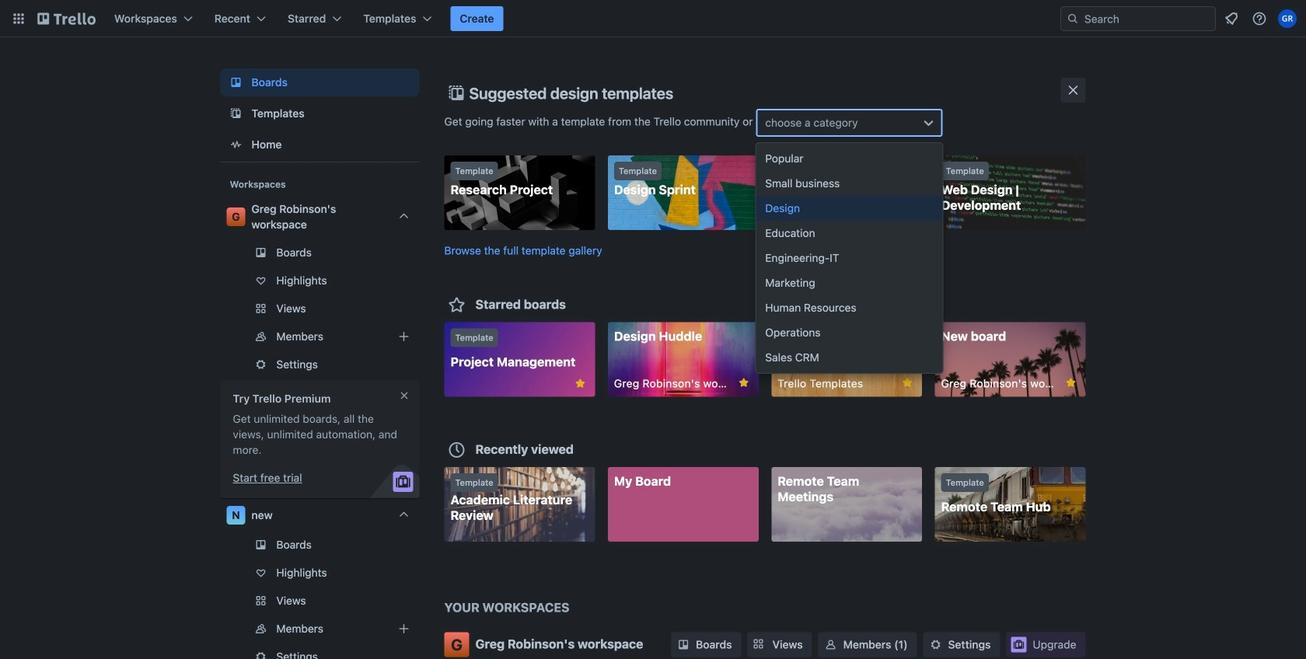 Task type: locate. For each thing, give the bounding box(es) containing it.
home image
[[227, 135, 245, 154]]

0 vertical spatial add image
[[395, 327, 413, 346]]

sm image
[[676, 637, 692, 653], [928, 637, 944, 653]]

click to unstar this board. it will be removed from your starred list. image
[[574, 377, 588, 391]]

add image
[[395, 327, 413, 346], [395, 620, 413, 639]]

1 vertical spatial add image
[[395, 620, 413, 639]]

primary element
[[0, 0, 1307, 37]]

Search field
[[1080, 8, 1216, 30]]

back to home image
[[37, 6, 96, 31]]

1 horizontal spatial click to unstar this board. it will be removed from your starred list. image
[[901, 376, 915, 390]]

2 sm image from the left
[[928, 637, 944, 653]]

1 add image from the top
[[395, 327, 413, 346]]

1 horizontal spatial sm image
[[928, 637, 944, 653]]

click to unstar this board. it will be removed from your starred list. image
[[737, 376, 751, 390], [901, 376, 915, 390]]

0 horizontal spatial click to unstar this board. it will be removed from your starred list. image
[[737, 376, 751, 390]]

open information menu image
[[1252, 11, 1268, 26]]

2 click to unstar this board. it will be removed from your starred list. image from the left
[[901, 376, 915, 390]]

0 horizontal spatial sm image
[[676, 637, 692, 653]]



Task type: vqa. For each thing, say whether or not it's contained in the screenshot.
bottom add icon
yes



Task type: describe. For each thing, give the bounding box(es) containing it.
2 add image from the top
[[395, 620, 413, 639]]

template board image
[[227, 104, 245, 123]]

greg robinson (gregrobinson96) image
[[1279, 9, 1297, 28]]

board image
[[227, 73, 245, 92]]

1 click to unstar this board. it will be removed from your starred list. image from the left
[[737, 376, 751, 390]]

0 notifications image
[[1223, 9, 1241, 28]]

1 sm image from the left
[[676, 637, 692, 653]]

search image
[[1067, 12, 1080, 25]]

sm image
[[823, 637, 839, 653]]



